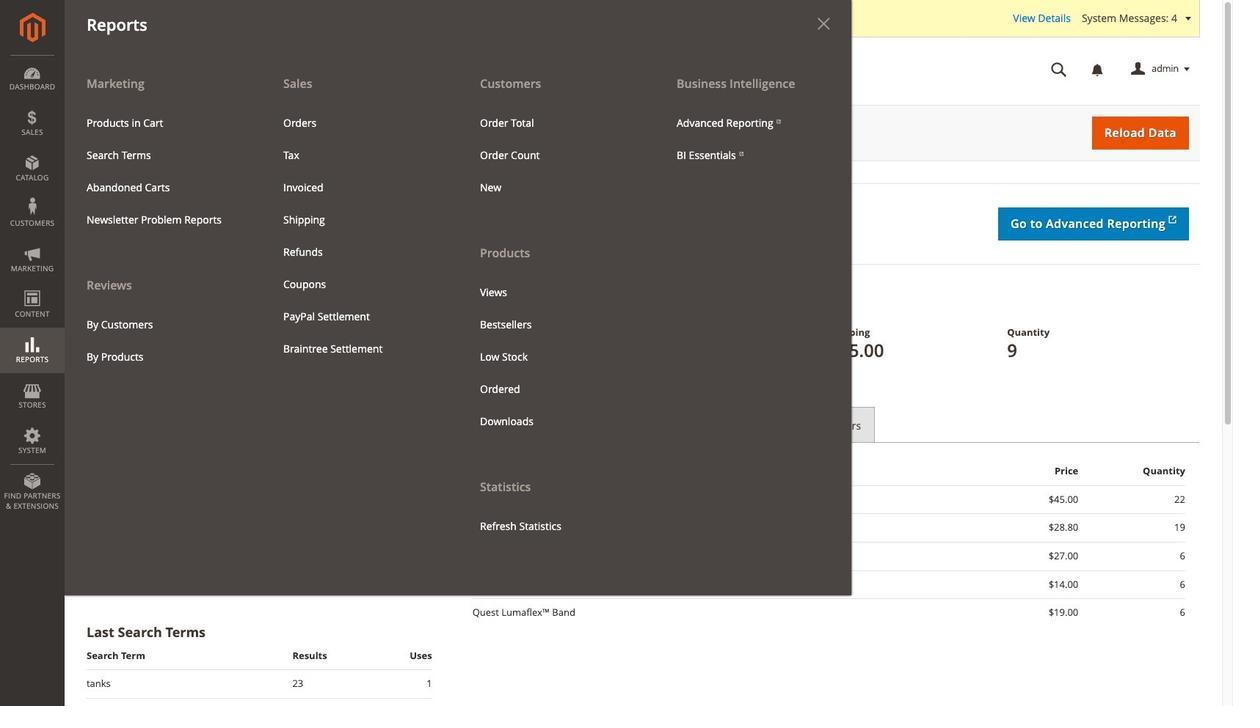 Task type: vqa. For each thing, say whether or not it's contained in the screenshot.
Menu
yes



Task type: locate. For each thing, give the bounding box(es) containing it.
menu
[[65, 67, 852, 596], [65, 67, 261, 373], [458, 67, 655, 543], [76, 107, 250, 236], [272, 107, 447, 366], [469, 107, 644, 204], [666, 107, 841, 172], [469, 276, 644, 438], [76, 309, 250, 373]]

menu bar
[[0, 0, 852, 596]]

magento admin panel image
[[19, 12, 45, 43]]



